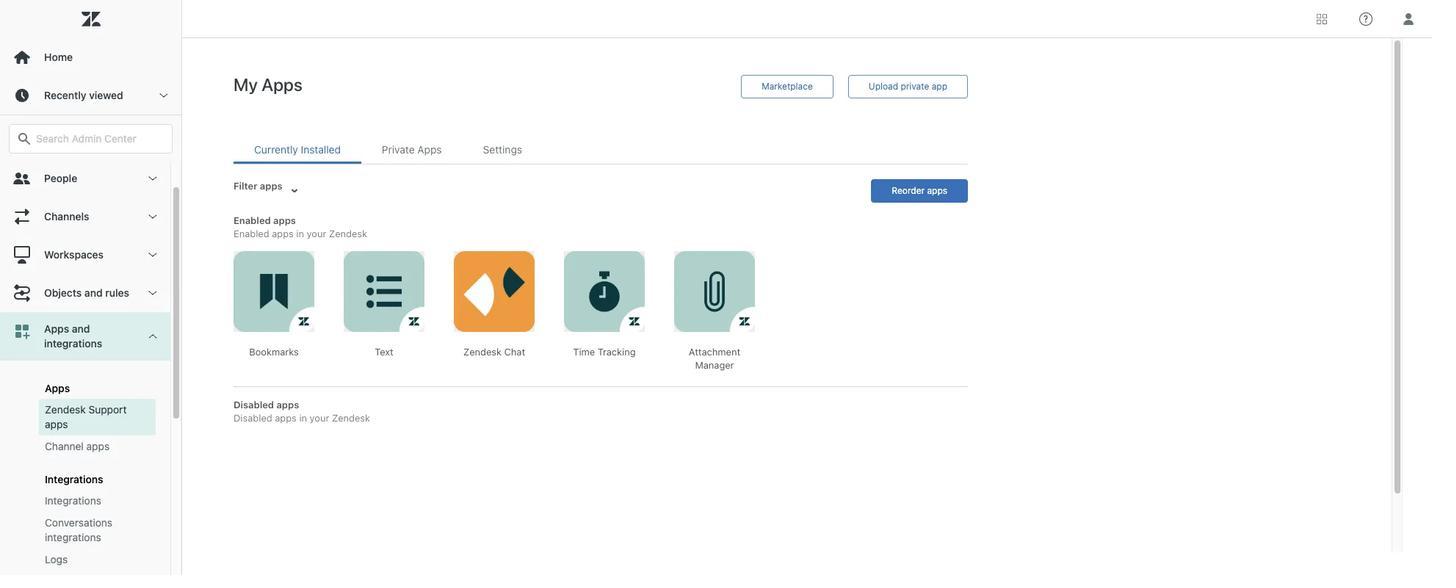 Task type: locate. For each thing, give the bounding box(es) containing it.
apps
[[45, 418, 68, 430], [86, 440, 110, 452]]

tree item inside 'primary' element
[[0, 312, 170, 575]]

and inside objects and rules dropdown button
[[84, 286, 103, 299]]

and inside apps and integrations
[[72, 322, 90, 335]]

conversations integrations element
[[45, 516, 150, 545]]

1 vertical spatial integrations
[[45, 531, 101, 543]]

and left rules
[[84, 286, 103, 299]]

1 vertical spatial integrations
[[45, 494, 101, 507]]

channel apps element
[[45, 439, 110, 454]]

apps down zendesk
[[45, 418, 68, 430]]

integrations
[[44, 337, 102, 350], [45, 531, 101, 543]]

zendesk
[[45, 403, 86, 416]]

0 vertical spatial apps
[[44, 322, 69, 335]]

tree containing people
[[0, 159, 181, 575]]

1 integrations element from the top
[[45, 473, 103, 485]]

recently viewed
[[44, 89, 123, 101]]

conversations
[[45, 516, 112, 529]]

apps inside zendesk support apps
[[45, 418, 68, 430]]

help image
[[1359, 12, 1373, 25]]

0 vertical spatial apps
[[45, 418, 68, 430]]

integrations link
[[39, 490, 156, 512]]

2 integrations from the top
[[45, 494, 101, 507]]

apps inside group
[[45, 382, 70, 394]]

None search field
[[1, 124, 180, 153]]

integrations down conversations
[[45, 531, 101, 543]]

integrations up integrations link
[[45, 473, 103, 485]]

zendesk support apps element
[[45, 402, 150, 432]]

0 vertical spatial integrations element
[[45, 473, 103, 485]]

recently
[[44, 89, 86, 101]]

0 vertical spatial and
[[84, 286, 103, 299]]

apps inside apps and integrations
[[44, 322, 69, 335]]

integrations inside conversations integrations
[[45, 531, 101, 543]]

1 vertical spatial apps
[[45, 382, 70, 394]]

1 horizontal spatial apps
[[86, 440, 110, 452]]

tree item containing apps and integrations
[[0, 312, 170, 575]]

integrations element up integrations link
[[45, 473, 103, 485]]

integrations element up conversations
[[45, 493, 101, 508]]

apps for apps element
[[45, 382, 70, 394]]

0 vertical spatial integrations
[[44, 337, 102, 350]]

objects and rules button
[[0, 274, 170, 312]]

tree inside 'primary' element
[[0, 159, 181, 575]]

apps down zendesk support apps link on the bottom left
[[86, 440, 110, 452]]

0 vertical spatial integrations
[[45, 473, 103, 485]]

tree
[[0, 159, 181, 575]]

and
[[84, 286, 103, 299], [72, 322, 90, 335]]

1 vertical spatial and
[[72, 322, 90, 335]]

people button
[[0, 159, 170, 198]]

logs
[[45, 553, 68, 565]]

apps up zendesk
[[45, 382, 70, 394]]

1 vertical spatial apps
[[86, 440, 110, 452]]

integrations up conversations
[[45, 494, 101, 507]]

0 horizontal spatial apps
[[45, 418, 68, 430]]

workspaces
[[44, 248, 104, 261]]

channels
[[44, 210, 89, 223]]

apps down objects
[[44, 322, 69, 335]]

none search field inside 'primary' element
[[1, 124, 180, 153]]

channel apps
[[45, 440, 110, 452]]

logs link
[[39, 549, 156, 571]]

channel apps link
[[39, 435, 156, 458]]

tree item
[[0, 312, 170, 575]]

integrations element
[[45, 473, 103, 485], [45, 493, 101, 508]]

apps
[[44, 322, 69, 335], [45, 382, 70, 394]]

integrations up apps element
[[44, 337, 102, 350]]

and for objects
[[84, 286, 103, 299]]

primary element
[[0, 0, 182, 575]]

1 vertical spatial integrations element
[[45, 493, 101, 508]]

integrations
[[45, 473, 103, 485], [45, 494, 101, 507]]

and down objects and rules dropdown button
[[72, 322, 90, 335]]

zendesk support apps link
[[39, 399, 156, 435]]

viewed
[[89, 89, 123, 101]]



Task type: vqa. For each thing, say whether or not it's contained in the screenshot.
The Your
no



Task type: describe. For each thing, give the bounding box(es) containing it.
apps and integrations button
[[0, 312, 170, 361]]

rules
[[105, 286, 129, 299]]

people
[[44, 172, 77, 184]]

channel
[[45, 440, 84, 452]]

recently viewed button
[[0, 76, 181, 115]]

apps for apps and integrations
[[44, 322, 69, 335]]

user menu image
[[1399, 9, 1418, 28]]

workspaces button
[[0, 236, 170, 274]]

home button
[[0, 38, 181, 76]]

objects and rules
[[44, 286, 129, 299]]

channels button
[[0, 198, 170, 236]]

conversations integrations
[[45, 516, 112, 543]]

support
[[88, 403, 127, 416]]

home
[[44, 51, 73, 63]]

zendesk support apps
[[45, 403, 127, 430]]

conversations integrations link
[[39, 512, 156, 549]]

apps element
[[45, 382, 70, 394]]

apps inside channel apps element
[[86, 440, 110, 452]]

objects
[[44, 286, 82, 299]]

and for apps
[[72, 322, 90, 335]]

logs element
[[45, 552, 68, 567]]

2 integrations element from the top
[[45, 493, 101, 508]]

integrations inside dropdown button
[[44, 337, 102, 350]]

Search Admin Center field
[[36, 132, 163, 145]]

zendesk products image
[[1317, 14, 1327, 24]]

apps and integrations
[[44, 322, 102, 350]]

1 integrations from the top
[[45, 473, 103, 485]]

apps and integrations group
[[0, 361, 170, 575]]



